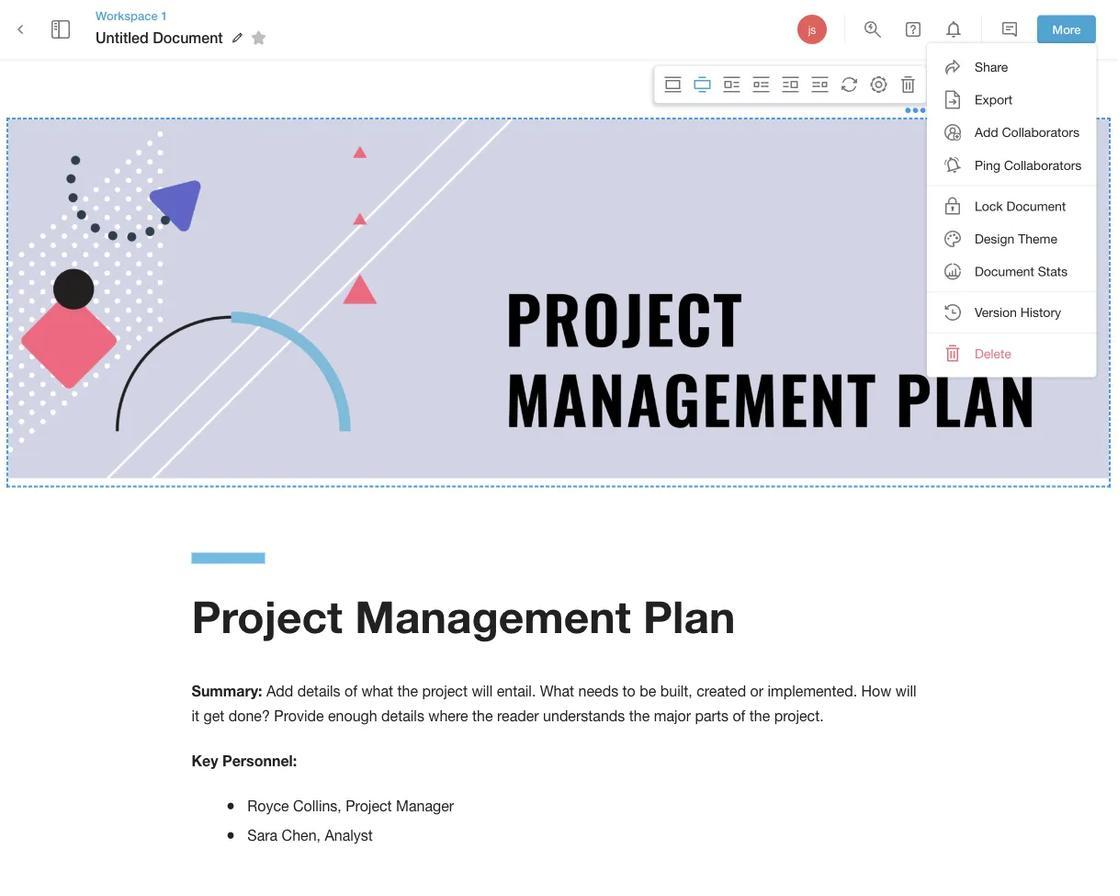 Task type: vqa. For each thing, say whether or not it's contained in the screenshot.
"What"
yes



Task type: locate. For each thing, give the bounding box(es) containing it.
untitled
[[96, 29, 149, 46]]

of
[[345, 683, 358, 700], [733, 707, 746, 724]]

project
[[192, 590, 343, 643], [346, 797, 392, 814]]

document down workspace 1 link in the left of the page
[[153, 29, 223, 46]]

key
[[192, 752, 218, 770]]

collaborators
[[1003, 125, 1080, 140], [1005, 157, 1082, 173]]

project
[[422, 683, 468, 700]]

more button
[[1038, 15, 1097, 44]]

will right how
[[896, 683, 917, 700]]

add for details
[[267, 683, 294, 700]]

document inside button
[[1007, 198, 1067, 214]]

the
[[398, 683, 418, 700], [473, 707, 493, 724], [630, 707, 650, 724], [750, 707, 771, 724]]

the down be
[[630, 707, 650, 724]]

document for lock document
[[1007, 198, 1067, 214]]

add
[[975, 125, 999, 140], [267, 683, 294, 700]]

document stats button
[[928, 255, 1097, 288]]

delete
[[975, 346, 1012, 361]]

1 horizontal spatial will
[[896, 683, 917, 700]]

details
[[298, 683, 341, 700], [382, 707, 425, 724]]

history
[[1021, 305, 1062, 320]]

1 vertical spatial collaborators
[[1005, 157, 1082, 173]]

document down design theme button
[[975, 264, 1035, 279]]

collaborators for ping collaborators
[[1005, 157, 1082, 173]]

add inside add details of what the project will entail. what needs to be built, created or implemented. how will it get done? provide enough details where the reader understands the major parts of the project.
[[267, 683, 294, 700]]

reader
[[497, 707, 539, 724]]

version
[[975, 305, 1018, 320]]

add collaborators button
[[928, 116, 1097, 149]]

0 horizontal spatial add
[[267, 683, 294, 700]]

0 vertical spatial document
[[153, 29, 223, 46]]

project.
[[775, 707, 824, 724]]

1 vertical spatial document
[[1007, 198, 1067, 214]]

be
[[640, 683, 657, 700]]

0 vertical spatial add
[[975, 125, 999, 140]]

royce collins, project manager
[[248, 797, 454, 814]]

share button
[[928, 51, 1097, 83]]

0 horizontal spatial project
[[192, 590, 343, 643]]

summary:
[[192, 683, 262, 700]]

project up the summary:
[[192, 590, 343, 643]]

project up analyst
[[346, 797, 392, 814]]

1 horizontal spatial add
[[975, 125, 999, 140]]

document up theme at top right
[[1007, 198, 1067, 214]]

built,
[[661, 683, 693, 700]]

sara chen, analyst
[[248, 827, 373, 844]]

0 vertical spatial collaborators
[[1003, 125, 1080, 140]]

document
[[153, 29, 223, 46], [1007, 198, 1067, 214], [975, 264, 1035, 279]]

will left the entail.
[[472, 683, 493, 700]]

export button
[[928, 83, 1097, 116]]

1 vertical spatial details
[[382, 707, 425, 724]]

collaborators inside 'button'
[[1003, 125, 1080, 140]]

2 vertical spatial document
[[975, 264, 1035, 279]]

the right what
[[398, 683, 418, 700]]

royce
[[248, 797, 289, 814]]

1 horizontal spatial of
[[733, 707, 746, 724]]

details up provide at the left of page
[[298, 683, 341, 700]]

version history button
[[928, 296, 1097, 329]]

add up provide at the left of page
[[267, 683, 294, 700]]

project management plan
[[192, 590, 736, 643]]

lock
[[975, 198, 1004, 214]]

entail.
[[497, 683, 536, 700]]

1 vertical spatial project
[[346, 797, 392, 814]]

document stats
[[975, 264, 1068, 279]]

add inside add collaborators 'button'
[[975, 125, 999, 140]]

collaborators for add collaborators
[[1003, 125, 1080, 140]]

1 vertical spatial add
[[267, 683, 294, 700]]

the down or
[[750, 707, 771, 724]]

design
[[975, 231, 1015, 246]]

0 horizontal spatial will
[[472, 683, 493, 700]]

will
[[472, 683, 493, 700], [896, 683, 917, 700]]

workspace 1 link
[[96, 7, 273, 24]]

collaborators down add collaborators
[[1005, 157, 1082, 173]]

of right parts
[[733, 707, 746, 724]]

collaborators up ping collaborators
[[1003, 125, 1080, 140]]

done?
[[229, 707, 270, 724]]

document for untitled document
[[153, 29, 223, 46]]

0 horizontal spatial details
[[298, 683, 341, 700]]

theme
[[1019, 231, 1058, 246]]

0 horizontal spatial of
[[345, 683, 358, 700]]

ping collaborators button
[[928, 149, 1097, 181]]

add up ping
[[975, 125, 999, 140]]

details down what
[[382, 707, 425, 724]]

of up enough
[[345, 683, 358, 700]]

collins,
[[293, 797, 342, 814]]

collaborators inside button
[[1005, 157, 1082, 173]]



Task type: describe. For each thing, give the bounding box(es) containing it.
personnel:
[[222, 752, 297, 770]]

ping
[[975, 157, 1001, 173]]

1 will from the left
[[472, 683, 493, 700]]

add collaborators
[[975, 125, 1080, 140]]

favorite image
[[248, 27, 270, 49]]

delete button
[[928, 337, 1097, 370]]

0 vertical spatial of
[[345, 683, 358, 700]]

js button
[[795, 12, 830, 47]]

design theme button
[[928, 222, 1097, 255]]

1 horizontal spatial details
[[382, 707, 425, 724]]

implemented.
[[768, 683, 858, 700]]

key personnel:
[[192, 752, 297, 770]]

lock document button
[[928, 190, 1097, 222]]

major
[[654, 707, 691, 724]]

add details of what the project will entail. what needs to be built, created or implemented. how will it get done? provide enough details where the reader understands the major parts of the project.
[[192, 683, 921, 724]]

understands
[[543, 707, 625, 724]]

workspace
[[96, 8, 158, 22]]

lock document
[[975, 198, 1067, 214]]

chen,
[[282, 827, 321, 844]]

2 will from the left
[[896, 683, 917, 700]]

js
[[809, 23, 817, 36]]

the right where
[[473, 707, 493, 724]]

manager
[[396, 797, 454, 814]]

how
[[862, 683, 892, 700]]

to
[[623, 683, 636, 700]]

management
[[355, 590, 631, 643]]

analyst
[[325, 827, 373, 844]]

more
[[1053, 22, 1082, 36]]

needs
[[579, 683, 619, 700]]

0 vertical spatial project
[[192, 590, 343, 643]]

1
[[161, 8, 168, 22]]

what
[[362, 683, 394, 700]]

provide
[[274, 707, 324, 724]]

add for collaborators
[[975, 125, 999, 140]]

document inside button
[[975, 264, 1035, 279]]

1 vertical spatial of
[[733, 707, 746, 724]]

0 vertical spatial details
[[298, 683, 341, 700]]

share
[[975, 59, 1009, 74]]

sara
[[248, 827, 278, 844]]

it
[[192, 707, 200, 724]]

1 horizontal spatial project
[[346, 797, 392, 814]]

design theme
[[975, 231, 1058, 246]]

export
[[975, 92, 1013, 107]]

untitled document
[[96, 29, 223, 46]]

enough
[[328, 707, 378, 724]]

what
[[540, 683, 575, 700]]

parts
[[695, 707, 729, 724]]

get
[[204, 707, 225, 724]]

ping collaborators
[[975, 157, 1082, 173]]

where
[[429, 707, 468, 724]]

version history
[[975, 305, 1062, 320]]

plan
[[644, 590, 736, 643]]

workspace 1
[[96, 8, 168, 22]]

created
[[697, 683, 747, 700]]

stats
[[1039, 264, 1068, 279]]

or
[[751, 683, 764, 700]]



